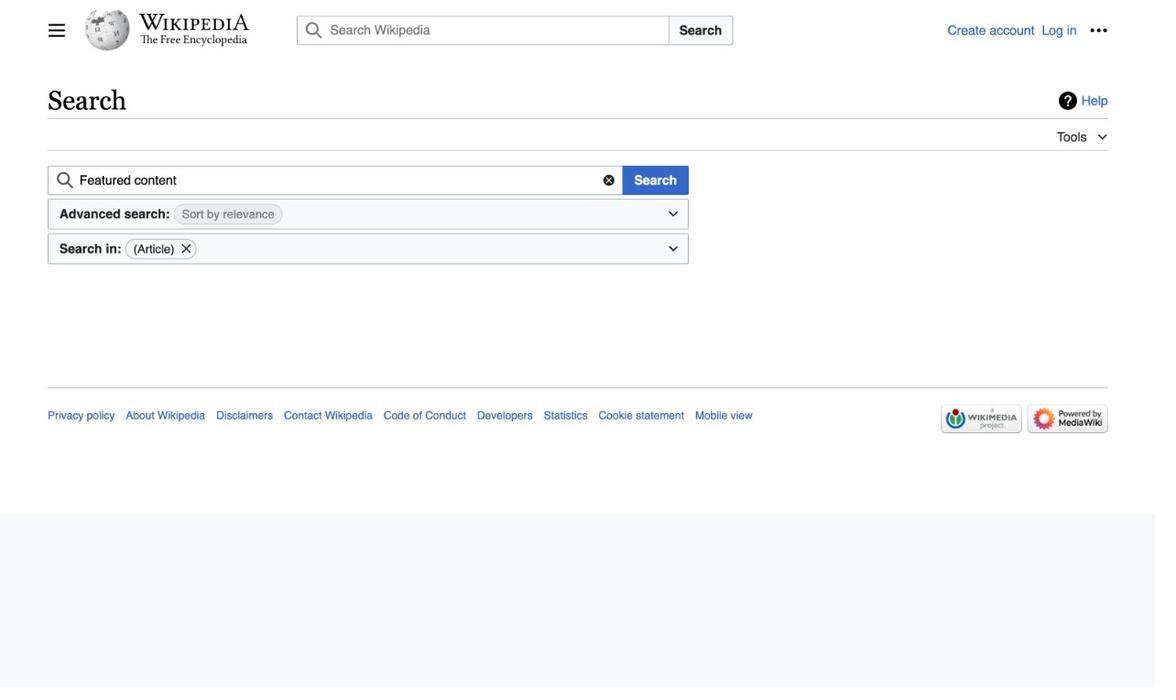 Task type: vqa. For each thing, say whether or not it's contained in the screenshot.
search field
yes



Task type: locate. For each thing, give the bounding box(es) containing it.
the free encyclopedia image
[[141, 35, 248, 47]]

None search field
[[275, 16, 948, 45], [48, 166, 624, 195], [48, 166, 624, 195]]

powered by mediawiki image
[[1028, 405, 1109, 433]]

log in and more options image
[[1090, 21, 1109, 39]]

wikipedia image
[[139, 14, 249, 30]]

main content
[[40, 83, 1116, 300]]

footer
[[48, 388, 1109, 439]]

remove image
[[180, 240, 193, 258]]

personal tools navigation
[[948, 16, 1114, 45]]



Task type: describe. For each thing, give the bounding box(es) containing it.
none search field search wikipedia
[[275, 16, 948, 45]]

wikimedia foundation image
[[942, 405, 1022, 433]]

Search Wikipedia search field
[[297, 16, 670, 45]]

menu image
[[48, 21, 66, 39]]



